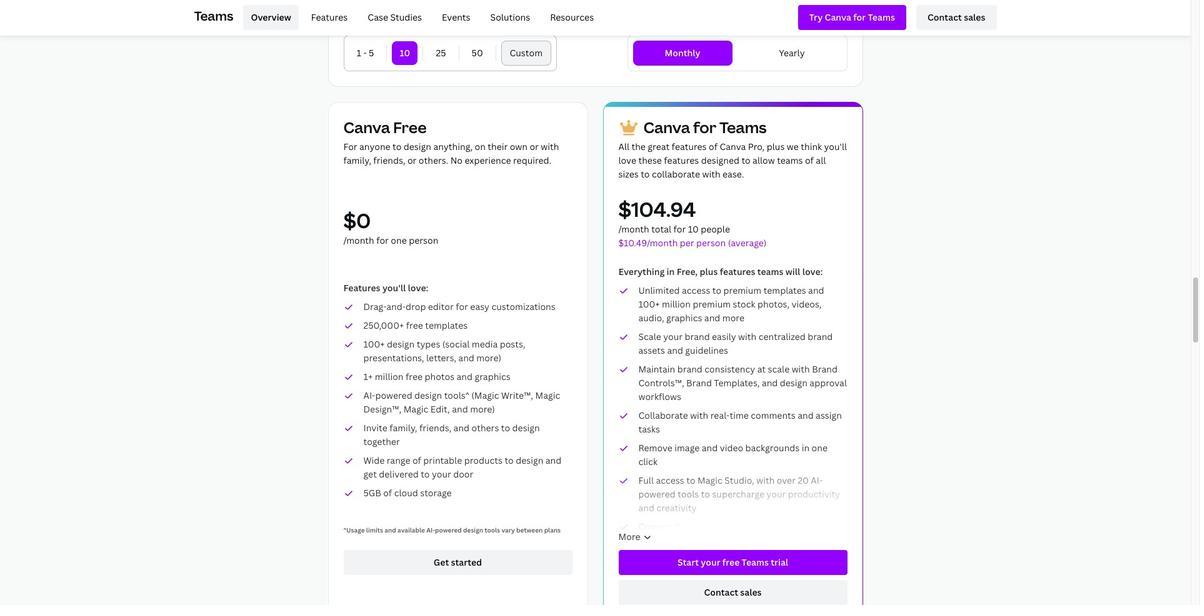 Task type: locate. For each thing, give the bounding box(es) containing it.
case studies
[[368, 11, 422, 23]]

features link
[[304, 5, 355, 30]]

contact sales image
[[928, 11, 986, 24]]

studies
[[390, 11, 422, 23]]

teams element
[[194, 0, 997, 35]]

events link
[[435, 5, 478, 30]]

menu bar containing overview
[[238, 5, 601, 30]]

menu bar
[[238, 5, 601, 30]]



Task type: describe. For each thing, give the bounding box(es) containing it.
solutions link
[[483, 5, 538, 30]]

case studies link
[[360, 5, 430, 30]]

overview
[[251, 11, 291, 23]]

solutions
[[491, 11, 530, 23]]

features
[[311, 11, 348, 23]]

case
[[368, 11, 388, 23]]

resources
[[550, 11, 594, 23]]

overview link
[[243, 5, 299, 30]]

teams
[[194, 7, 233, 24]]

resources link
[[543, 5, 601, 30]]

menu bar inside teams 'element'
[[238, 5, 601, 30]]

events
[[442, 11, 471, 23]]



Task type: vqa. For each thing, say whether or not it's contained in the screenshot.
'collections' to the bottom
no



